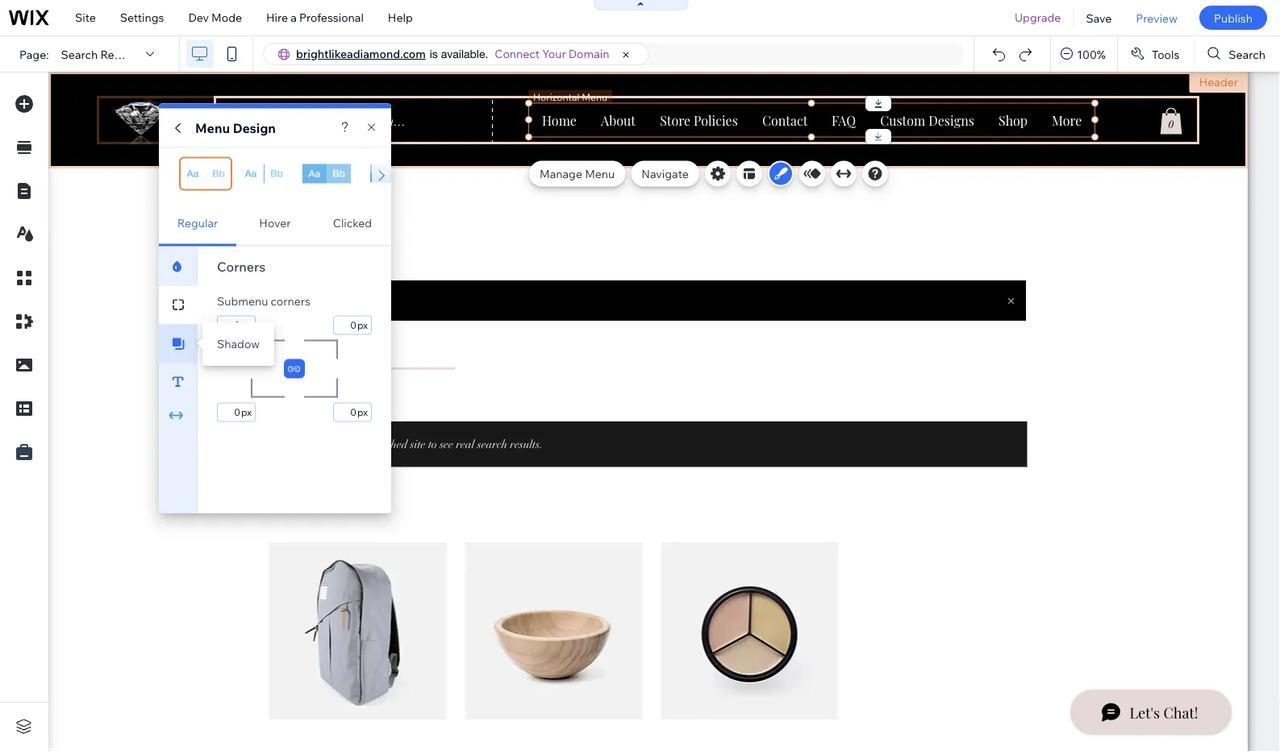 Task type: vqa. For each thing, say whether or not it's contained in the screenshot.
trial
no



Task type: locate. For each thing, give the bounding box(es) containing it.
manage
[[540, 167, 582, 181]]

submenu
[[217, 294, 268, 308]]

1 vertical spatial menu
[[585, 167, 615, 181]]

search
[[61, 47, 98, 61], [1229, 47, 1266, 61]]

placeholder text field
[[217, 316, 256, 335], [217, 403, 256, 422]]

a
[[291, 10, 297, 25]]

0 vertical spatial menu
[[195, 120, 230, 136]]

submenu corners
[[217, 294, 310, 308]]

1 placeholder text field from the top
[[333, 316, 372, 335]]

shadow
[[217, 337, 260, 351]]

search down publish button at the right of page
[[1229, 47, 1266, 61]]

100% button
[[1051, 36, 1117, 72]]

search inside button
[[1229, 47, 1266, 61]]

0 vertical spatial placeholder text field
[[333, 316, 372, 335]]

menu up column
[[195, 120, 230, 136]]

1 vertical spatial placeholder text field
[[217, 403, 256, 422]]

tools button
[[1118, 36, 1194, 72]]

2 placeholder text field from the top
[[217, 403, 256, 422]]

1 placeholder text field from the top
[[217, 316, 256, 335]]

upgrade
[[1015, 10, 1061, 25]]

available.
[[441, 47, 488, 60]]

results
[[100, 47, 139, 61]]

0 vertical spatial placeholder text field
[[217, 316, 256, 335]]

1 search from the left
[[61, 47, 98, 61]]

placeholder text field down shadow
[[217, 403, 256, 422]]

site
[[75, 10, 96, 25]]

placeholder text field up shadow
[[217, 316, 256, 335]]

column 2
[[219, 146, 261, 158]]

1 horizontal spatial search
[[1229, 47, 1266, 61]]

save button
[[1074, 0, 1124, 35]]

corners
[[271, 294, 310, 308]]

navigate
[[641, 167, 689, 181]]

professional
[[299, 10, 364, 25]]

2 search from the left
[[1229, 47, 1266, 61]]

menu
[[195, 120, 230, 136], [585, 167, 615, 181]]

search down "site" at the left of the page
[[61, 47, 98, 61]]

domain
[[569, 47, 609, 61]]

menu right manage
[[585, 167, 615, 181]]

dev mode
[[188, 10, 242, 25]]

1 vertical spatial placeholder text field
[[333, 403, 372, 422]]

0 horizontal spatial search
[[61, 47, 98, 61]]

mode
[[211, 10, 242, 25]]

settings
[[120, 10, 164, 25]]

design
[[233, 120, 276, 136]]

placeholder text field
[[333, 316, 372, 335], [333, 403, 372, 422]]

search results
[[61, 47, 139, 61]]

header
[[1199, 75, 1238, 89]]

hover
[[259, 216, 291, 230]]

search button
[[1195, 36, 1280, 72]]

is available. connect your domain
[[430, 47, 609, 61]]

1 horizontal spatial menu
[[585, 167, 615, 181]]

preview
[[1136, 11, 1178, 25]]



Task type: describe. For each thing, give the bounding box(es) containing it.
corners
[[217, 259, 266, 275]]

2
[[256, 146, 261, 158]]

help
[[388, 10, 413, 25]]

manage menu
[[540, 167, 615, 181]]

dev
[[188, 10, 209, 25]]

tools
[[1152, 47, 1179, 61]]

hire
[[266, 10, 288, 25]]

search for search
[[1229, 47, 1266, 61]]

clicked
[[333, 216, 372, 230]]

preview button
[[1124, 0, 1190, 35]]

0 horizontal spatial menu
[[195, 120, 230, 136]]

your
[[542, 47, 566, 61]]

is
[[430, 47, 438, 60]]

placeholder text field for 1st placeholder text field from the bottom of the page
[[217, 403, 256, 422]]

brightlikeadiamond.com
[[296, 47, 426, 61]]

menu design
[[195, 120, 276, 136]]

placeholder text field for first placeholder text field from the top of the page
[[217, 316, 256, 335]]

regular
[[177, 216, 218, 230]]

column
[[219, 146, 254, 158]]

publish
[[1214, 11, 1253, 25]]

hire a professional
[[266, 10, 364, 25]]

100%
[[1077, 47, 1106, 61]]

save
[[1086, 11, 1112, 25]]

publish button
[[1199, 6, 1267, 30]]

search for search results
[[61, 47, 98, 61]]

2 placeholder text field from the top
[[333, 403, 372, 422]]

connect
[[495, 47, 540, 61]]



